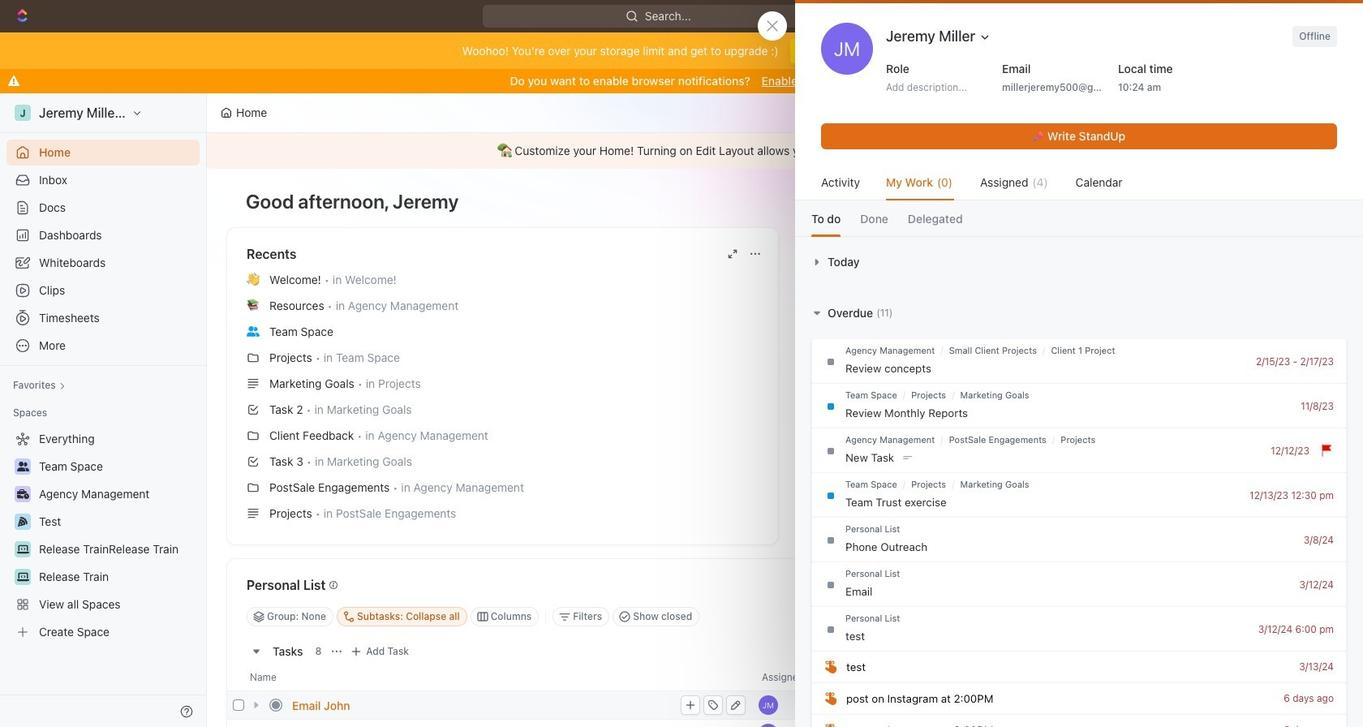Task type: locate. For each thing, give the bounding box(es) containing it.
Search tasks... text field
[[1098, 605, 1260, 629]]

tab list
[[796, 201, 1364, 236]]

tree inside sidebar navigation
[[6, 426, 200, 645]]

sidebar navigation
[[0, 93, 210, 727]]

user group image
[[17, 462, 29, 472]]

pizza slice image
[[18, 517, 28, 527]]

tree
[[6, 426, 200, 645]]

tab panel
[[796, 236, 1364, 727]]

laptop code image
[[17, 572, 29, 582]]

alert
[[207, 133, 1364, 169]]



Task type: vqa. For each thing, say whether or not it's contained in the screenshot.
tab list
yes



Task type: describe. For each thing, give the bounding box(es) containing it.
business time image
[[17, 490, 29, 499]]

laptop code image
[[17, 545, 29, 555]]

jeremy miller's workspace, , element
[[15, 105, 31, 121]]

user group image
[[247, 326, 260, 337]]



